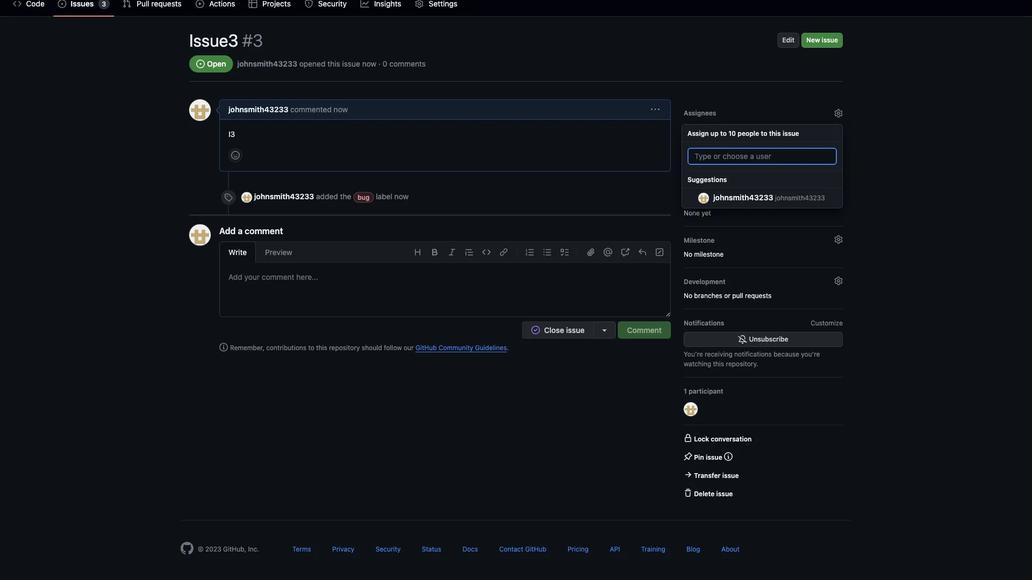 Task type: describe. For each thing, give the bounding box(es) containing it.
receiving
[[705, 351, 733, 358]]

0 vertical spatial now link
[[334, 105, 348, 114]]

2 vertical spatial now
[[394, 192, 409, 201]]

commented
[[290, 105, 332, 114]]

0 horizontal spatial bug link
[[353, 192, 374, 203]]

add a comment
[[219, 226, 283, 236]]

privacy link
[[332, 546, 354, 553]]

or
[[724, 292, 731, 299]]

requests
[[745, 292, 772, 299]]

this right opened
[[328, 59, 340, 68]]

johnsmith43233 for johnsmith43233 johnsmith43233
[[713, 193, 773, 202]]

api link
[[610, 546, 620, 553]]

info image
[[219, 343, 228, 352]]

no for no branches or pull requests
[[684, 292, 692, 299]]

up to 3 issues can be pinned and they will appear publicly at the top of the issues page image
[[724, 453, 733, 461]]

1 vertical spatial github
[[525, 546, 546, 553]]

2 horizontal spatial to
[[761, 130, 767, 137]]

you're
[[684, 351, 703, 358]]

opened
[[299, 59, 326, 68]]

pricing
[[568, 546, 589, 553]]

heading image
[[413, 248, 422, 257]]

shield image
[[304, 0, 313, 8]]

none
[[684, 209, 700, 217]]

one—
[[694, 123, 711, 131]]

repository.
[[726, 360, 758, 368]]

projects
[[684, 195, 710, 203]]

select assignees element
[[682, 106, 843, 209]]

our
[[404, 344, 414, 352]]

preview button
[[256, 242, 302, 263]]

link issues element
[[684, 275, 843, 301]]

johnsmith43233 added   the bug
[[254, 192, 370, 201]]

reply image
[[638, 248, 647, 257]]

johnsmith43233 for johnsmith43233 added   the bug
[[254, 192, 314, 201]]

1
[[684, 388, 687, 395]]

johnsmith43233 link for opened this issue
[[237, 59, 297, 68]]

projects button
[[684, 192, 843, 206]]

issue opened image
[[196, 60, 205, 68]]

training link
[[641, 546, 666, 553]]

blog link
[[687, 546, 700, 553]]

trash image
[[684, 489, 692, 498]]

bug inside 'link'
[[688, 165, 700, 173]]

assign
[[688, 130, 709, 137]]

tasklist image
[[560, 248, 569, 257]]

github community guidelines link
[[416, 344, 507, 352]]

guidelines
[[475, 344, 507, 352]]

close issue
[[544, 326, 585, 335]]

gear image for none yet
[[834, 194, 843, 203]]

lock image
[[684, 434, 692, 443]]

gear image inside 'assignees' popup button
[[834, 109, 843, 118]]

add your comment here...
[[228, 273, 318, 282]]

security
[[376, 546, 401, 553]]

graph image
[[360, 0, 369, 8]]

0 vertical spatial now
[[362, 59, 376, 68]]

contact github link
[[499, 546, 546, 553]]

labels button
[[684, 147, 843, 161]]

gear image for labels
[[834, 149, 843, 158]]

issue inside select assignees element
[[783, 130, 799, 137]]

3
[[102, 0, 106, 8]]

up
[[711, 130, 719, 137]]

·
[[379, 59, 381, 68]]

git pull request image
[[123, 0, 131, 8]]

new issue link
[[802, 33, 843, 48]]

@johnsmith43233 image
[[189, 224, 211, 246]]

contributions
[[266, 344, 306, 352]]

pin
[[694, 454, 704, 461]]

list ordered image
[[526, 248, 534, 257]]

issue3 #3
[[189, 30, 263, 51]]

johnsmith43233 opened this issue now · 0 comments
[[237, 59, 426, 68]]

1 participant
[[684, 388, 723, 395]]

lock
[[694, 435, 709, 443]]

johnsmith43233 link for commented
[[228, 105, 288, 114]]

bold image
[[431, 248, 439, 257]]

status link
[[422, 546, 441, 553]]

mention image
[[604, 248, 612, 257]]

johnsmith43233 inside johnsmith43233 johnsmith43233
[[775, 194, 825, 202]]

play image
[[196, 0, 204, 8]]

security link
[[376, 546, 401, 553]]

watching
[[684, 360, 711, 368]]

branches
[[694, 292, 722, 299]]

issue left ·
[[342, 59, 360, 68]]

write button
[[219, 242, 256, 263]]

the
[[340, 192, 351, 201]]

0 vertical spatial gear image
[[415, 0, 424, 8]]

issue for new issue
[[822, 36, 838, 44]]

notifications
[[734, 351, 772, 358]]

pricing link
[[568, 546, 589, 553]]

blog
[[687, 546, 700, 553]]

suggestions
[[688, 176, 727, 183]]

0
[[383, 59, 387, 68]]

issue closed image
[[531, 326, 540, 335]]

docs
[[463, 546, 478, 553]]

johnsmith43233 for johnsmith43233 commented now
[[228, 105, 288, 114]]

you're receiving notifications because you're watching this repository.
[[684, 351, 820, 368]]

here...
[[296, 273, 318, 282]]

bug inside johnsmith43233 added   the bug
[[358, 194, 370, 201]]

labels
[[684, 151, 705, 158]]

arrow right image
[[684, 471, 692, 480]]

training
[[641, 546, 666, 553]]

paperclip image
[[587, 248, 595, 257]]

comment for a
[[245, 226, 283, 236]]

10
[[729, 130, 736, 137]]

comment for your
[[262, 273, 294, 282]]

Type or choose a user text field
[[688, 148, 837, 165]]

comment button
[[618, 322, 671, 339]]

tag image
[[224, 193, 233, 202]]

about
[[721, 546, 740, 553]]

community
[[439, 344, 473, 352]]

close issue button
[[522, 322, 593, 339]]

comments
[[389, 59, 426, 68]]

privacy
[[332, 546, 354, 553]]



Task type: vqa. For each thing, say whether or not it's contained in the screenshot.
gear image inside the The 'Assignees' popup button
yes



Task type: locate. For each thing, give the bounding box(es) containing it.
label
[[376, 192, 392, 201]]

0 vertical spatial @johnsmith43233 image
[[189, 99, 211, 121]]

open
[[207, 59, 226, 68]]

1 horizontal spatial bug link
[[684, 163, 704, 174]]

close
[[544, 326, 564, 335]]

0 horizontal spatial bug
[[358, 194, 370, 201]]

0 horizontal spatial now
[[334, 105, 348, 114]]

up to 3 issues can be pinned and they will appear publicly at the top of the issues page element
[[724, 453, 733, 461]]

quote image
[[465, 248, 474, 257]]

gear image
[[415, 0, 424, 8], [834, 149, 843, 158], [834, 235, 843, 244]]

@johnsmith43233 image
[[189, 99, 211, 121], [241, 192, 252, 203], [684, 403, 698, 417]]

@johnsmith43233 image right tag icon
[[241, 192, 252, 203]]

0 vertical spatial gear image
[[834, 109, 843, 118]]

1 vertical spatial add
[[228, 273, 242, 282]]

bug link
[[684, 163, 704, 174], [353, 192, 374, 203]]

delete issue button
[[684, 489, 733, 499]]

issue down 'assignees' popup button
[[783, 130, 799, 137]]

lock conversation
[[694, 435, 752, 443]]

this down 'assignees' popup button
[[769, 130, 781, 137]]

2 vertical spatial no
[[684, 292, 692, 299]]

no one— assign yourself
[[684, 123, 757, 131]]

unsubscribe button
[[684, 332, 843, 347]]

terms
[[292, 546, 311, 553]]

github,
[[223, 546, 246, 553]]

terms link
[[292, 546, 311, 553]]

write
[[228, 248, 247, 257]]

issue down the transfer issue on the bottom right of the page
[[716, 490, 733, 498]]

1 horizontal spatial now link
[[394, 192, 409, 201]]

this inside select assignees element
[[769, 130, 781, 137]]

2 vertical spatial gear image
[[834, 277, 843, 285]]

issue right the close
[[566, 326, 585, 335]]

development button
[[684, 275, 843, 289]]

you're
[[801, 351, 820, 358]]

  text field
[[220, 263, 670, 317]]

2 vertical spatial johnsmith43233 link
[[254, 192, 314, 201]]

0 vertical spatial comment
[[245, 226, 283, 236]]

1 vertical spatial now
[[334, 105, 348, 114]]

add for add your comment here...
[[228, 273, 242, 282]]

no
[[684, 123, 692, 131], [684, 251, 692, 258], [684, 292, 692, 299]]

table image
[[249, 0, 257, 8]]

milestone
[[684, 237, 715, 244]]

johnsmith43233 menu
[[682, 142, 842, 208]]

1 vertical spatial johnsmith43233 link
[[228, 105, 288, 114]]

issue for transfer issue
[[722, 472, 739, 480]]

label now
[[376, 192, 409, 201]]

no down milestone
[[684, 251, 692, 258]]

issue inside add a comment 'element'
[[566, 326, 585, 335]]

to left 10
[[720, 130, 727, 137]]

none yet
[[684, 209, 711, 217]]

your
[[244, 273, 260, 282]]

remember,
[[230, 344, 264, 352]]

2 horizontal spatial @johnsmith43233 image
[[684, 403, 698, 417]]

delete issue
[[694, 490, 733, 498]]

3 no from the top
[[684, 292, 692, 299]]

now right label
[[394, 192, 409, 201]]

johnsmith43233 johnsmith43233
[[713, 193, 825, 202]]

yourself
[[732, 123, 757, 131]]

©
[[198, 546, 204, 553]]

1 horizontal spatial @johnsmith43233 image
[[241, 192, 252, 203]]

1 vertical spatial now link
[[394, 192, 409, 201]]

show options image
[[651, 105, 660, 114]]

docs link
[[463, 546, 478, 553]]

© 2023 github, inc.
[[198, 546, 259, 553]]

gear image inside milestone popup button
[[834, 235, 843, 244]]

1 gear image from the top
[[834, 109, 843, 118]]

gear image for milestone
[[834, 235, 843, 244]]

development
[[684, 278, 726, 285]]

3 link
[[53, 0, 114, 12]]

3 gear image from the top
[[834, 277, 843, 285]]

@johnsmith43233 image down 1
[[684, 403, 698, 417]]

gear image
[[834, 109, 843, 118], [834, 194, 843, 203], [834, 277, 843, 285]]

1 horizontal spatial github
[[525, 546, 546, 553]]

new issue
[[806, 36, 838, 44]]

johnsmith43233 link
[[237, 59, 297, 68], [228, 105, 288, 114], [254, 192, 314, 201]]

bug link right the
[[353, 192, 374, 203]]

gear image inside labels popup button
[[834, 149, 843, 158]]

add a comment element
[[219, 224, 671, 339]]

0 vertical spatial johnsmith43233 link
[[237, 59, 297, 68]]

comment down preview
[[262, 273, 294, 282]]

github
[[416, 344, 437, 352], [525, 546, 546, 553]]

code image
[[13, 0, 22, 8]]

0 horizontal spatial to
[[308, 344, 314, 352]]

status
[[422, 546, 441, 553]]

bell slash image
[[738, 335, 747, 344]]

delete
[[694, 490, 715, 498]]

no branches or pull requests
[[684, 292, 772, 299]]

italic image
[[448, 248, 456, 257]]

now link right "commented"
[[334, 105, 348, 114]]

no for no one— assign yourself
[[684, 123, 692, 131]]

1 horizontal spatial bug
[[688, 165, 700, 173]]

issue for delete issue
[[716, 490, 733, 498]]

1 horizontal spatial to
[[720, 130, 727, 137]]

no inside select assignees element
[[684, 123, 692, 131]]

issue opened image
[[58, 0, 66, 8]]

inc.
[[248, 546, 259, 553]]

1 vertical spatial gear image
[[834, 149, 843, 158]]

0 horizontal spatial github
[[416, 344, 437, 352]]

0 vertical spatial bug
[[688, 165, 700, 173]]

to right people
[[761, 130, 767, 137]]

0 vertical spatial bug link
[[684, 163, 704, 174]]

no left the one—
[[684, 123, 692, 131]]

bug right the
[[358, 194, 370, 201]]

1 vertical spatial gear image
[[834, 194, 843, 203]]

.
[[507, 344, 509, 352]]

add left the a at the left top
[[219, 226, 236, 236]]

participant
[[689, 388, 723, 395]]

issue
[[822, 36, 838, 44], [342, 59, 360, 68], [783, 130, 799, 137], [566, 326, 585, 335], [706, 454, 722, 461], [722, 472, 739, 480], [716, 490, 733, 498]]

bug down labels
[[688, 165, 700, 173]]

0 vertical spatial add
[[219, 226, 236, 236]]

yet
[[702, 209, 711, 217]]

transfer
[[694, 472, 721, 480]]

now
[[362, 59, 376, 68], [334, 105, 348, 114], [394, 192, 409, 201]]

no for no milestone
[[684, 251, 692, 258]]

@johnsmith43233 image down issue opened icon
[[189, 99, 211, 121]]

add left your
[[228, 273, 242, 282]]

issue left up to 3 issues can be pinned and they will appear publicly at the top of the issues page element
[[706, 454, 722, 461]]

transfer issue button
[[684, 471, 739, 481]]

1 vertical spatial bug
[[358, 194, 370, 201]]

2 gear image from the top
[[834, 194, 843, 203]]

johnsmith43233 link left added at the top left
[[254, 192, 314, 201]]

issue down "up to 3 issues can be pinned and they will appear publicly at the top of the issues page" image
[[722, 472, 739, 480]]

johnsmith43233 commented now
[[228, 105, 348, 114]]

github right "our"
[[416, 344, 437, 352]]

add or remove reactions image
[[231, 151, 240, 160]]

now link right label
[[394, 192, 409, 201]]

2 horizontal spatial now
[[394, 192, 409, 201]]

i3
[[228, 130, 235, 138]]

add for add a comment
[[219, 226, 236, 236]]

johnsmith43233 link down the #3
[[237, 59, 297, 68]]

0 vertical spatial github
[[416, 344, 437, 352]]

assignees button
[[684, 106, 843, 120]]

contact
[[499, 546, 523, 553]]

notifications
[[684, 319, 724, 327]]

2 vertical spatial @johnsmith43233 image
[[684, 403, 698, 417]]

pin issue
[[694, 454, 722, 461]]

lock conversation button
[[684, 434, 752, 444]]

select milestones element
[[684, 233, 843, 259]]

issue3
[[189, 30, 238, 51]]

2 vertical spatial gear image
[[834, 235, 843, 244]]

now left ·
[[362, 59, 376, 68]]

0 horizontal spatial @johnsmith43233 image
[[189, 99, 211, 121]]

gear image inside development popup button
[[834, 277, 843, 285]]

conversation
[[711, 435, 752, 443]]

add or remove reactions element
[[228, 148, 242, 162]]

gear image inside projects popup button
[[834, 194, 843, 203]]

code image
[[482, 248, 491, 257]]

now right "commented"
[[334, 105, 348, 114]]

cross reference image
[[621, 248, 630, 257]]

this left repository
[[316, 344, 327, 352]]

no left branches
[[684, 292, 692, 299]]

assignees
[[684, 109, 716, 117]]

follow
[[384, 344, 402, 352]]

no inside select milestones element
[[684, 251, 692, 258]]

1 vertical spatial @johnsmith43233 image
[[241, 192, 252, 203]]

a
[[238, 226, 243, 236]]

1 vertical spatial bug link
[[353, 192, 374, 203]]

no inside link issues "element"
[[684, 292, 692, 299]]

0 vertical spatial no
[[684, 123, 692, 131]]

to right contributions
[[308, 344, 314, 352]]

bug link down labels
[[684, 163, 704, 174]]

add
[[219, 226, 236, 236], [228, 273, 242, 282]]

comment
[[627, 326, 662, 335]]

homepage image
[[181, 542, 194, 555]]

0 horizontal spatial now link
[[334, 105, 348, 114]]

select projects element
[[684, 192, 843, 218]]

add a comment tab list
[[219, 242, 302, 263]]

milestone
[[694, 251, 724, 258]]

comment up add a comment tab list
[[245, 226, 283, 236]]

issue right new
[[822, 36, 838, 44]]

this inside you're receiving notifications because you're watching this repository.
[[713, 360, 724, 368]]

1 vertical spatial no
[[684, 251, 692, 258]]

#3
[[242, 30, 263, 51]]

pin image
[[684, 453, 692, 461]]

people
[[738, 130, 759, 137]]

2 no from the top
[[684, 251, 692, 258]]

preview
[[265, 248, 292, 257]]

contact github
[[499, 546, 546, 553]]

issue for pin issue
[[706, 454, 722, 461]]

1 horizontal spatial now
[[362, 59, 376, 68]]

link image
[[499, 248, 508, 257]]

gear image for no branches or pull requests
[[834, 277, 843, 285]]

1 vertical spatial comment
[[262, 273, 294, 282]]

1 no from the top
[[684, 123, 692, 131]]

to for remember, contributions to this repository should follow     our github community guidelines .
[[308, 344, 314, 352]]

johnsmith43233 link up i3
[[228, 105, 288, 114]]

transfer issue
[[694, 472, 739, 480]]

diff ignored image
[[655, 248, 664, 257]]

johnsmith43233 for johnsmith43233 opened this issue now · 0 comments
[[237, 59, 297, 68]]

now link
[[334, 105, 348, 114], [394, 192, 409, 201]]

milestone button
[[684, 233, 843, 247]]

issue for close issue
[[566, 326, 585, 335]]

to for assign up to 10 people to this issue
[[720, 130, 727, 137]]

johnsmith43233 inside johnsmith43233 added   the bug
[[254, 192, 314, 201]]

should
[[362, 344, 382, 352]]

assign
[[711, 123, 731, 131]]

github right "contact"
[[525, 546, 546, 553]]

johnsmith43233 checkbox item
[[682, 189, 842, 208]]

list unordered image
[[543, 248, 552, 257]]

bug
[[688, 165, 700, 173], [358, 194, 370, 201]]

this down receiving
[[713, 360, 724, 368]]

api
[[610, 546, 620, 553]]

  text field inside add a comment 'element'
[[220, 263, 670, 317]]



